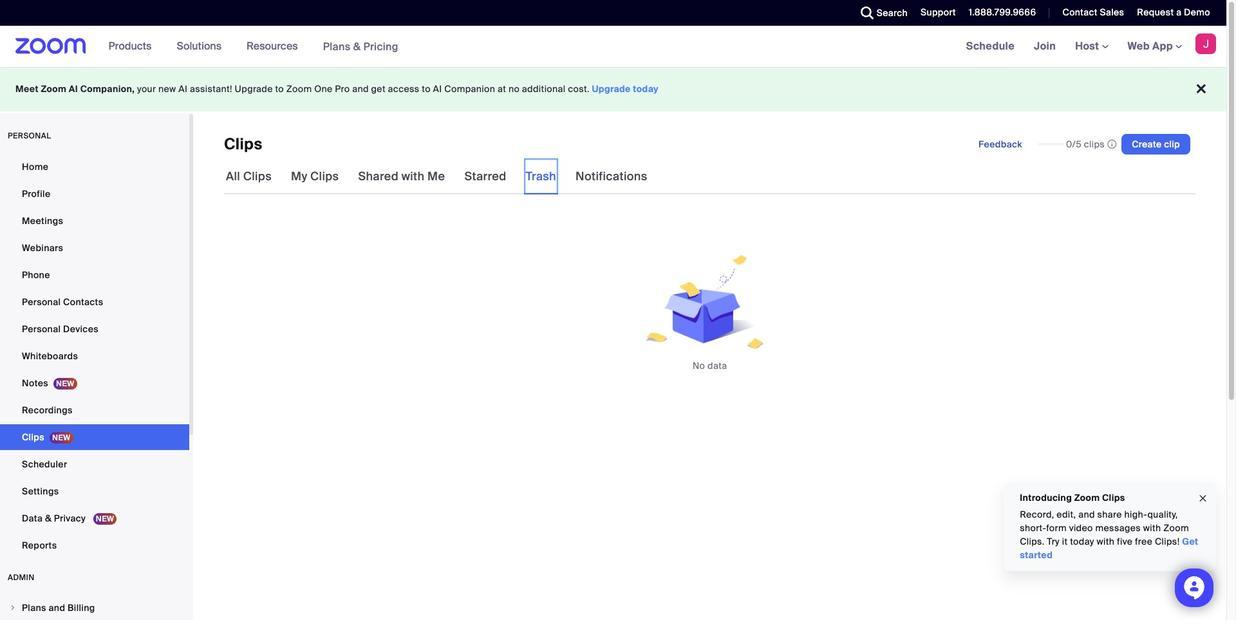 Task type: vqa. For each thing, say whether or not it's contained in the screenshot.
Request
yes



Task type: locate. For each thing, give the bounding box(es) containing it.
zoom up clips!
[[1164, 522, 1190, 534]]

devices
[[63, 323, 99, 335]]

data & privacy link
[[0, 506, 189, 531]]

clips up 'scheduler'
[[22, 432, 44, 443]]

ai right new
[[179, 83, 188, 95]]

profile picture image
[[1196, 33, 1217, 54]]

1 personal from the top
[[22, 296, 61, 308]]

right image
[[9, 604, 17, 612]]

meet
[[15, 83, 39, 95]]

0 horizontal spatial &
[[45, 513, 52, 524]]

clip
[[1165, 138, 1181, 150]]

& right data
[[45, 513, 52, 524]]

join link
[[1025, 26, 1066, 67]]

webinars link
[[0, 235, 189, 261]]

zoom
[[41, 83, 66, 95], [286, 83, 312, 95], [1075, 492, 1100, 504], [1164, 522, 1190, 534]]

with left me
[[402, 169, 425, 184]]

0 horizontal spatial upgrade
[[235, 83, 273, 95]]

1 horizontal spatial ai
[[179, 83, 188, 95]]

contact sales link
[[1053, 0, 1128, 26], [1063, 6, 1125, 18]]

host button
[[1076, 39, 1109, 53]]

1 vertical spatial with
[[1144, 522, 1162, 534]]

1 vertical spatial and
[[1079, 509, 1095, 520]]

zoom left the one
[[286, 83, 312, 95]]

plans for plans & pricing
[[323, 40, 351, 53]]

1 vertical spatial plans
[[22, 602, 46, 614]]

zoom logo image
[[15, 38, 86, 54]]

feedback
[[979, 138, 1023, 150]]

0 vertical spatial with
[[402, 169, 425, 184]]

companion
[[445, 83, 495, 95]]

request a demo
[[1138, 6, 1211, 18]]

shared with me tab
[[356, 158, 447, 195]]

1 ai from the left
[[69, 83, 78, 95]]

0/5 clips application
[[1038, 138, 1117, 151]]

0 horizontal spatial ai
[[69, 83, 78, 95]]

clips right all
[[243, 169, 272, 184]]

& for privacy
[[45, 513, 52, 524]]

1 upgrade from the left
[[235, 83, 273, 95]]

and left the billing
[[49, 602, 65, 614]]

tabs of clips tab list
[[224, 158, 650, 195]]

upgrade right cost.
[[592, 83, 631, 95]]

3 ai from the left
[[433, 83, 442, 95]]

1.888.799.9666 button
[[960, 0, 1040, 26], [969, 6, 1037, 18]]

search button
[[851, 0, 912, 26]]

to down resources dropdown button
[[275, 83, 284, 95]]

2 horizontal spatial ai
[[433, 83, 442, 95]]

cost.
[[568, 83, 590, 95]]

clips inside 'link'
[[22, 432, 44, 443]]

search
[[877, 7, 908, 19]]

banner
[[0, 26, 1227, 68]]

0 vertical spatial and
[[352, 83, 369, 95]]

0 horizontal spatial with
[[402, 169, 425, 184]]

upgrade down 'product information' 'navigation'
[[235, 83, 273, 95]]

solutions button
[[177, 26, 227, 67]]

and inside menu item
[[49, 602, 65, 614]]

plans up meet zoom ai companion, your new ai assistant! upgrade to zoom one pro and get access to ai companion at no additional cost. upgrade today
[[323, 40, 351, 53]]

profile link
[[0, 181, 189, 207]]

plans for plans and billing
[[22, 602, 46, 614]]

1 vertical spatial today
[[1071, 536, 1095, 548]]

1 to from the left
[[275, 83, 284, 95]]

record,
[[1020, 509, 1055, 520]]

2 vertical spatial with
[[1097, 536, 1115, 548]]

shared with me
[[358, 169, 445, 184]]

2 vertical spatial and
[[49, 602, 65, 614]]

with up free
[[1144, 522, 1162, 534]]

your
[[137, 83, 156, 95]]

meetings navigation
[[957, 26, 1227, 68]]

whiteboards
[[22, 350, 78, 362]]

0 horizontal spatial plans
[[22, 602, 46, 614]]

my clips
[[291, 169, 339, 184]]

plans inside menu item
[[22, 602, 46, 614]]

clips inside application
[[224, 134, 263, 154]]

home link
[[0, 154, 189, 180]]

reports link
[[0, 533, 189, 558]]

with down messages
[[1097, 536, 1115, 548]]

personal up whiteboards
[[22, 323, 61, 335]]

0 vertical spatial personal
[[22, 296, 61, 308]]

1.888.799.9666
[[969, 6, 1037, 18]]

plans and billing
[[22, 602, 95, 614]]

feedback button
[[969, 134, 1033, 155]]

today inside record, edit, and share high-quality, short-form video messages with zoom clips. try it today with five free clips!
[[1071, 536, 1095, 548]]

phone
[[22, 269, 50, 281]]

personal down phone
[[22, 296, 61, 308]]

starred tab
[[463, 158, 509, 195]]

0 vertical spatial &
[[353, 40, 361, 53]]

meet zoom ai companion, footer
[[0, 67, 1227, 111]]

personal for personal devices
[[22, 323, 61, 335]]

ai left companion
[[433, 83, 442, 95]]

plans right right 'icon'
[[22, 602, 46, 614]]

to right access
[[422, 83, 431, 95]]

1 horizontal spatial and
[[352, 83, 369, 95]]

2 ai from the left
[[179, 83, 188, 95]]

and inside meet zoom ai companion, footer
[[352, 83, 369, 95]]

plans & pricing link
[[323, 40, 399, 53], [323, 40, 399, 53]]

get
[[371, 83, 386, 95]]

2 horizontal spatial and
[[1079, 509, 1095, 520]]

zoom up edit,
[[1075, 492, 1100, 504]]

1 horizontal spatial to
[[422, 83, 431, 95]]

scheduler
[[22, 459, 67, 470]]

resources button
[[247, 26, 304, 67]]

1 horizontal spatial plans
[[323, 40, 351, 53]]

plans inside 'product information' 'navigation'
[[323, 40, 351, 53]]

0 horizontal spatial and
[[49, 602, 65, 614]]

join
[[1035, 39, 1056, 53]]

solutions
[[177, 39, 222, 53]]

1 horizontal spatial today
[[1071, 536, 1095, 548]]

schedule
[[967, 39, 1015, 53]]

0 vertical spatial today
[[633, 83, 659, 95]]

companion,
[[80, 83, 135, 95]]

today inside meet zoom ai companion, footer
[[633, 83, 659, 95]]

& inside personal menu menu
[[45, 513, 52, 524]]

data & privacy
[[22, 513, 88, 524]]

clips
[[224, 134, 263, 154], [243, 169, 272, 184], [311, 169, 339, 184], [22, 432, 44, 443], [1103, 492, 1126, 504]]

request a demo link
[[1128, 0, 1227, 26], [1138, 6, 1211, 18]]

all clips tab
[[224, 158, 274, 195]]

and left get
[[352, 83, 369, 95]]

my clips tab
[[289, 158, 341, 195]]

1 horizontal spatial with
[[1097, 536, 1115, 548]]

clips.
[[1020, 536, 1045, 548]]

0 horizontal spatial to
[[275, 83, 284, 95]]

support link
[[912, 0, 960, 26], [921, 6, 956, 18]]

meetings
[[22, 215, 63, 227]]

notes
[[22, 377, 48, 389]]

1 vertical spatial &
[[45, 513, 52, 524]]

& inside 'product information' 'navigation'
[[353, 40, 361, 53]]

at
[[498, 83, 506, 95]]

clips up share
[[1103, 492, 1126, 504]]

assistant!
[[190, 83, 232, 95]]

and up the video
[[1079, 509, 1095, 520]]

0 horizontal spatial today
[[633, 83, 659, 95]]

high-
[[1125, 509, 1148, 520]]

all
[[226, 169, 240, 184]]

2 horizontal spatial with
[[1144, 522, 1162, 534]]

1 vertical spatial personal
[[22, 323, 61, 335]]

2 personal from the top
[[22, 323, 61, 335]]

ai left companion, on the left of the page
[[69, 83, 78, 95]]

recordings link
[[0, 397, 189, 423]]

personal contacts
[[22, 296, 103, 308]]

meet zoom ai companion, your new ai assistant! upgrade to zoom one pro and get access to ai companion at no additional cost. upgrade today
[[15, 83, 659, 95]]

1 horizontal spatial &
[[353, 40, 361, 53]]

0 vertical spatial plans
[[323, 40, 351, 53]]

demo
[[1185, 6, 1211, 18]]

reports
[[22, 540, 57, 551]]

to
[[275, 83, 284, 95], [422, 83, 431, 95]]

personal menu menu
[[0, 154, 189, 560]]

& left pricing
[[353, 40, 361, 53]]

clips up all clips
[[224, 134, 263, 154]]

zoom right meet
[[41, 83, 66, 95]]

ai
[[69, 83, 78, 95], [179, 83, 188, 95], [433, 83, 442, 95]]

personal
[[22, 296, 61, 308], [22, 323, 61, 335]]

additional
[[522, 83, 566, 95]]

notes link
[[0, 370, 189, 396]]

products button
[[109, 26, 157, 67]]

form
[[1047, 522, 1067, 534]]

1 horizontal spatial upgrade
[[592, 83, 631, 95]]

scheduler link
[[0, 452, 189, 477]]



Task type: describe. For each thing, give the bounding box(es) containing it.
introducing
[[1020, 492, 1072, 504]]

meetings link
[[0, 208, 189, 234]]

clips
[[1085, 138, 1105, 150]]

share
[[1098, 509, 1123, 520]]

webinars
[[22, 242, 63, 254]]

shared
[[358, 169, 399, 184]]

clips application
[[193, 134, 1227, 158]]

clips right my
[[311, 169, 339, 184]]

quality,
[[1148, 509, 1178, 520]]

create clip
[[1133, 138, 1181, 150]]

request
[[1138, 6, 1175, 18]]

product information navigation
[[99, 26, 408, 68]]

get
[[1183, 536, 1199, 548]]

free
[[1136, 536, 1153, 548]]

short-
[[1020, 522, 1047, 534]]

host
[[1076, 39, 1102, 53]]

personal devices link
[[0, 316, 189, 342]]

contacts
[[63, 296, 103, 308]]

plans and billing menu item
[[0, 596, 189, 620]]

schedule link
[[957, 26, 1025, 67]]

settings link
[[0, 479, 189, 504]]

contact sales
[[1063, 6, 1125, 18]]

& for pricing
[[353, 40, 361, 53]]

no
[[509, 83, 520, 95]]

app
[[1153, 39, 1174, 53]]

support
[[921, 6, 956, 18]]

five
[[1118, 536, 1133, 548]]

banner containing products
[[0, 26, 1227, 68]]

personal devices
[[22, 323, 99, 335]]

clips!
[[1155, 536, 1180, 548]]

0/5 clips
[[1067, 138, 1105, 150]]

personal
[[8, 131, 51, 141]]

and inside record, edit, and share high-quality, short-form video messages with zoom clips. try it today with five free clips!
[[1079, 509, 1095, 520]]

web
[[1128, 39, 1150, 53]]

trash tab
[[524, 158, 558, 195]]

trash
[[526, 169, 557, 184]]

web app
[[1128, 39, 1174, 53]]

pricing
[[364, 40, 399, 53]]

2 to from the left
[[422, 83, 431, 95]]

close image
[[1198, 491, 1208, 506]]

web app button
[[1128, 39, 1183, 53]]

upgrade today link
[[592, 83, 659, 95]]

create clip button
[[1122, 134, 1191, 155]]

clips link
[[0, 424, 189, 450]]

me
[[428, 169, 445, 184]]

data
[[708, 360, 727, 372]]

products
[[109, 39, 152, 53]]

notifications
[[576, 169, 648, 184]]

get started link
[[1020, 536, 1199, 561]]

create
[[1133, 138, 1162, 150]]

messages
[[1096, 522, 1141, 534]]

no
[[693, 360, 706, 372]]

my
[[291, 169, 308, 184]]

data
[[22, 513, 43, 524]]

zoom inside record, edit, and share high-quality, short-form video messages with zoom clips. try it today with five free clips!
[[1164, 522, 1190, 534]]

privacy
[[54, 513, 86, 524]]

video
[[1070, 522, 1094, 534]]

0/5
[[1067, 138, 1082, 150]]

home
[[22, 161, 48, 173]]

starred
[[465, 169, 507, 184]]

new
[[159, 83, 176, 95]]

introducing zoom clips
[[1020, 492, 1126, 504]]

access
[[388, 83, 420, 95]]

admin
[[8, 573, 35, 583]]

personal for personal contacts
[[22, 296, 61, 308]]

record, edit, and share high-quality, short-form video messages with zoom clips. try it today with five free clips!
[[1020, 509, 1190, 548]]

recordings
[[22, 405, 73, 416]]

try
[[1047, 536, 1060, 548]]

billing
[[68, 602, 95, 614]]

a
[[1177, 6, 1182, 18]]

sales
[[1101, 6, 1125, 18]]

settings
[[22, 486, 59, 497]]

phone link
[[0, 262, 189, 288]]

with inside tab
[[402, 169, 425, 184]]

2 upgrade from the left
[[592, 83, 631, 95]]

profile
[[22, 188, 51, 200]]

edit,
[[1057, 509, 1077, 520]]

it
[[1063, 536, 1068, 548]]

pro
[[335, 83, 350, 95]]

no data
[[693, 360, 727, 372]]

one
[[314, 83, 333, 95]]

plans & pricing
[[323, 40, 399, 53]]



